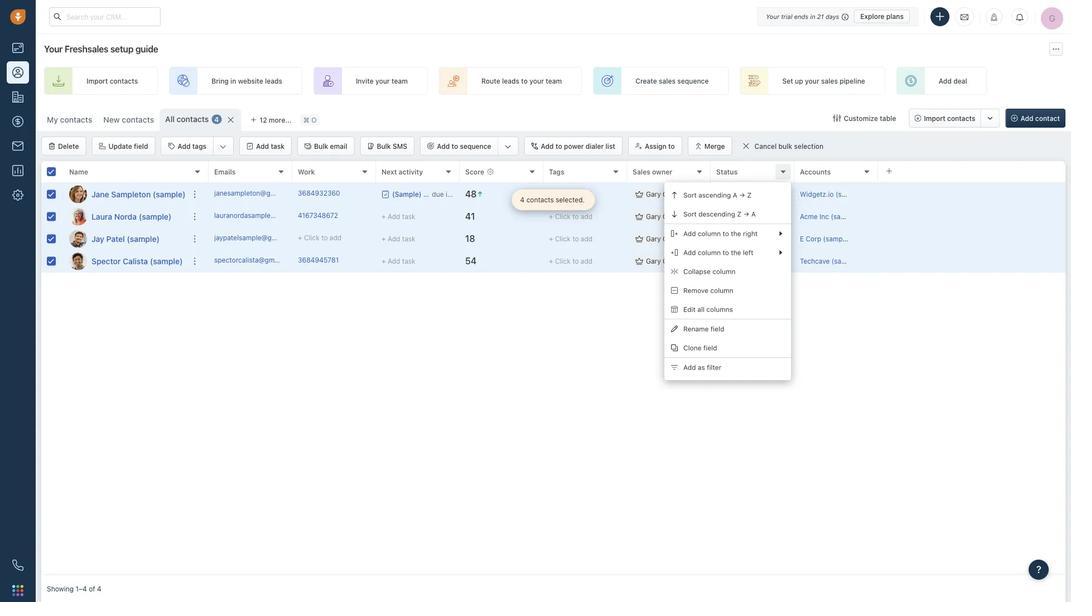 Task type: locate. For each thing, give the bounding box(es) containing it.
2 leads from the left
[[502, 77, 520, 85]]

1 orlando from the top
[[663, 191, 688, 198]]

0 vertical spatial sort
[[684, 191, 697, 199]]

1 vertical spatial new
[[729, 191, 743, 198]]

3 cell from the top
[[878, 228, 1066, 250]]

+ click to add for 54
[[549, 258, 593, 265]]

contacts inside grid
[[527, 196, 554, 204]]

create sales sequence
[[636, 77, 709, 85]]

ends
[[795, 13, 809, 20]]

column up collapse column
[[698, 249, 721, 257]]

1 bulk from the left
[[314, 142, 328, 150]]

explore
[[861, 13, 885, 20]]

merge button
[[688, 137, 733, 156]]

field inside rename field menu item
[[711, 325, 725, 333]]

tags
[[549, 168, 565, 176]]

freshsales
[[65, 44, 108, 54]]

2 vertical spatial + add task
[[382, 258, 416, 265]]

add column to the left
[[684, 249, 754, 257]]

z down sort ascending a → z menu item
[[737, 210, 742, 218]]

add to power dialer list
[[541, 142, 616, 150]]

set up your sales pipeline link
[[740, 67, 886, 95]]

0 vertical spatial in
[[811, 13, 816, 20]]

1 horizontal spatial your
[[530, 77, 544, 85]]

sort left descending
[[684, 210, 697, 218]]

field for update field
[[134, 142, 148, 150]]

set up your sales pipeline
[[783, 77, 866, 85]]

cell for 54
[[878, 251, 1066, 272]]

4 right all contacts "link"
[[214, 115, 219, 123]]

1 + click to add from the top
[[549, 191, 593, 198]]

add for 54
[[581, 258, 593, 265]]

acme inc (sample) link
[[800, 213, 859, 221]]

1 vertical spatial sort
[[684, 210, 697, 218]]

orlando
[[663, 191, 688, 198], [663, 213, 688, 221], [663, 235, 688, 243], [663, 258, 688, 265]]

janesampleton@gmail.com
[[214, 189, 299, 197]]

bulk left sms
[[377, 142, 391, 150]]

import contacts down add deal
[[924, 114, 976, 122]]

1 vertical spatial in
[[231, 77, 236, 85]]

add to sequence group
[[420, 137, 519, 156]]

contacts left selected.
[[527, 196, 554, 204]]

unqualified
[[729, 235, 765, 243]]

add task
[[256, 142, 285, 150]]

sequence right create
[[678, 77, 709, 85]]

2 j image from the top
[[69, 230, 87, 248]]

2 sort from the top
[[684, 210, 697, 218]]

1 team from the left
[[392, 77, 408, 85]]

add for add to power dialer list
[[541, 142, 554, 150]]

import for import contacts button
[[924, 114, 946, 122]]

1 your from the left
[[376, 77, 390, 85]]

j image left the jane
[[69, 186, 87, 203]]

0 horizontal spatial leads
[[265, 77, 282, 85]]

2 orlando from the top
[[663, 213, 688, 221]]

0 horizontal spatial 4
[[97, 585, 101, 593]]

sort left "ascending"
[[684, 191, 697, 199]]

cell
[[878, 184, 1066, 205], [878, 206, 1066, 228], [878, 228, 1066, 250], [878, 251, 1066, 272]]

merge
[[705, 142, 725, 150]]

a right "ascending"
[[733, 191, 738, 199]]

edit all columns
[[684, 306, 733, 314]]

orlando for 18
[[663, 235, 688, 243]]

1 horizontal spatial bulk
[[377, 142, 391, 150]]

3 + click to add from the top
[[549, 235, 593, 243]]

0 vertical spatial the
[[731, 230, 741, 238]]

your right route
[[530, 77, 544, 85]]

0 vertical spatial sequence
[[678, 77, 709, 85]]

0 vertical spatial →
[[740, 191, 746, 199]]

+ click to add
[[549, 191, 593, 198], [549, 213, 593, 221], [549, 235, 593, 243], [549, 258, 593, 265]]

0 horizontal spatial team
[[392, 77, 408, 85]]

1 horizontal spatial sales
[[822, 77, 838, 85]]

1 vertical spatial + add task
[[382, 235, 416, 243]]

0 horizontal spatial a
[[733, 191, 738, 199]]

3684945781
[[298, 256, 339, 264]]

new contacts button
[[98, 109, 160, 131], [103, 115, 154, 124]]

the left left
[[731, 249, 741, 257]]

cell for 41
[[878, 206, 1066, 228]]

qualified down left
[[729, 258, 757, 265]]

2 qualified from the top
[[729, 258, 757, 265]]

2 + click to add from the top
[[549, 213, 593, 221]]

0 horizontal spatial your
[[44, 44, 63, 54]]

jaypatelsample@gmail.com link
[[214, 233, 300, 245]]

rename field menu item
[[665, 320, 791, 339]]

import contacts inside button
[[924, 114, 976, 122]]

name
[[69, 168, 88, 176]]

3 gary from the top
[[646, 235, 661, 243]]

z inside menu item
[[748, 191, 752, 199]]

the for right
[[731, 230, 741, 238]]

set
[[783, 77, 794, 85]]

score
[[465, 168, 484, 176]]

2 + add task from the top
[[382, 235, 416, 243]]

sort ascending a → z menu item
[[665, 186, 791, 205]]

bring in website leads link
[[169, 67, 302, 95]]

0 vertical spatial your
[[766, 13, 780, 20]]

bulk for bulk sms
[[377, 142, 391, 150]]

1 horizontal spatial 4
[[214, 115, 219, 123]]

add to sequence button
[[421, 137, 498, 155]]

→ up sort descending z → a menu item
[[740, 191, 746, 199]]

angle down image
[[505, 141, 512, 152]]

4 left selected.
[[520, 196, 525, 204]]

48
[[465, 189, 477, 200]]

1 horizontal spatial z
[[748, 191, 752, 199]]

table
[[880, 114, 897, 122]]

setup
[[110, 44, 133, 54]]

→ inside sort descending z → a menu item
[[744, 210, 750, 218]]

menu
[[665, 183, 791, 381]]

18
[[465, 234, 475, 244]]

4 gary from the top
[[646, 258, 661, 265]]

2 row group from the left
[[209, 184, 1066, 273]]

to inside assign to button
[[669, 142, 675, 150]]

field inside the update field button
[[134, 142, 148, 150]]

to
[[521, 77, 528, 85], [452, 142, 458, 150], [556, 142, 562, 150], [669, 142, 675, 150], [573, 191, 579, 198], [573, 213, 579, 221], [723, 230, 729, 238], [322, 234, 328, 242], [573, 235, 579, 243], [723, 249, 729, 257], [573, 258, 579, 265]]

column for collapse column
[[713, 268, 736, 276]]

angle down image
[[220, 141, 227, 152]]

add for add contact
[[1021, 114, 1034, 122]]

field right clone on the right bottom of the page
[[704, 344, 717, 352]]

sequence for create sales sequence
[[678, 77, 709, 85]]

4 cell from the top
[[878, 251, 1066, 272]]

sort inside menu item
[[684, 210, 697, 218]]

(sample) right inc
[[831, 213, 859, 221]]

gary for 18
[[646, 235, 661, 243]]

sequence inside button
[[460, 142, 491, 150]]

new up update
[[103, 115, 120, 124]]

(sample) up acme inc (sample) "link"
[[836, 191, 864, 198]]

0 horizontal spatial your
[[376, 77, 390, 85]]

3684932360
[[298, 189, 340, 197]]

press space to deselect this row. row containing jay patel (sample)
[[41, 228, 209, 251]]

field right update
[[134, 142, 148, 150]]

add inside 'button'
[[541, 142, 554, 150]]

contacts down "deal"
[[948, 114, 976, 122]]

your
[[376, 77, 390, 85], [530, 77, 544, 85], [805, 77, 820, 85]]

leads right route
[[502, 77, 520, 85]]

1 horizontal spatial your
[[766, 13, 780, 20]]

1 vertical spatial j image
[[69, 230, 87, 248]]

0 horizontal spatial bulk
[[314, 142, 328, 150]]

row group containing jane sampleton (sample)
[[41, 184, 209, 273]]

1 vertical spatial your
[[44, 44, 63, 54]]

(sample) right sampleton
[[153, 190, 186, 199]]

1 horizontal spatial in
[[811, 13, 816, 20]]

1 row group from the left
[[41, 184, 209, 273]]

acme inc (sample)
[[800, 213, 859, 221]]

gary for 54
[[646, 258, 661, 265]]

all contacts 4
[[165, 115, 219, 124]]

1 vertical spatial import contacts
[[924, 114, 976, 122]]

add inside menu item
[[684, 364, 696, 372]]

2 vertical spatial field
[[704, 344, 717, 352]]

field
[[134, 142, 148, 150], [711, 325, 725, 333], [704, 344, 717, 352]]

→ for z
[[740, 191, 746, 199]]

column for add column to the left
[[698, 249, 721, 257]]

1 vertical spatial import
[[924, 114, 946, 122]]

1 horizontal spatial leads
[[502, 77, 520, 85]]

3 your from the left
[[805, 77, 820, 85]]

0 vertical spatial + add task
[[382, 213, 416, 221]]

1 j image from the top
[[69, 186, 87, 203]]

container_wx8msf4aqz5i3rn1 image
[[834, 114, 841, 122], [743, 142, 750, 150], [636, 235, 643, 243], [636, 258, 643, 265]]

contacts inside button
[[948, 114, 976, 122]]

2 sales from the left
[[822, 77, 838, 85]]

+ add task for 54
[[382, 258, 416, 265]]

→ up right
[[744, 210, 750, 218]]

bulk email button
[[297, 137, 355, 156]]

add
[[939, 77, 952, 85], [1021, 114, 1034, 122], [178, 142, 191, 150], [256, 142, 269, 150], [437, 142, 450, 150], [541, 142, 554, 150], [388, 213, 400, 221], [684, 230, 696, 238], [388, 235, 400, 243], [684, 249, 696, 257], [388, 258, 400, 265], [684, 364, 696, 372]]

sales
[[659, 77, 676, 85], [822, 77, 838, 85]]

0 horizontal spatial in
[[231, 77, 236, 85]]

column for remove column
[[711, 287, 734, 295]]

spector calista (sample)
[[92, 257, 183, 266]]

explore plans
[[861, 13, 904, 20]]

12 more...
[[260, 116, 292, 124]]

1 vertical spatial a
[[752, 210, 756, 218]]

clone field menu item
[[665, 339, 791, 358]]

corp
[[806, 235, 822, 243]]

grid
[[41, 160, 1066, 576]]

4 gary orlando from the top
[[646, 258, 688, 265]]

import down add deal link
[[924, 114, 946, 122]]

1 vertical spatial →
[[744, 210, 750, 218]]

field for rename field
[[711, 325, 725, 333]]

container_wx8msf4aqz5i3rn1 image
[[382, 191, 390, 198], [636, 191, 643, 198], [636, 213, 643, 221]]

your for your freshsales setup guide
[[44, 44, 63, 54]]

sort for sort descending z → a
[[684, 210, 697, 218]]

add for 18
[[581, 235, 593, 243]]

0 vertical spatial field
[[134, 142, 148, 150]]

(sample) up spector calista (sample)
[[127, 234, 160, 244]]

4 right of
[[97, 585, 101, 593]]

0 horizontal spatial import
[[87, 77, 108, 85]]

column down descending
[[698, 230, 721, 238]]

clone field
[[684, 344, 717, 352]]

qualified up right
[[729, 213, 757, 221]]

2 gary orlando from the top
[[646, 213, 688, 221]]

1 the from the top
[[731, 230, 741, 238]]

import down your freshsales setup guide
[[87, 77, 108, 85]]

0 vertical spatial import
[[87, 77, 108, 85]]

+ add task for 41
[[382, 213, 416, 221]]

0 horizontal spatial sales
[[659, 77, 676, 85]]

1 horizontal spatial a
[[752, 210, 756, 218]]

your right the up
[[805, 77, 820, 85]]

to inside add to power dialer list 'button'
[[556, 142, 562, 150]]

1 horizontal spatial team
[[546, 77, 562, 85]]

j image left jay
[[69, 230, 87, 248]]

press space to deselect this row. row containing spector calista (sample)
[[41, 251, 209, 273]]

cell for 18
[[878, 228, 1066, 250]]

import contacts down setup
[[87, 77, 138, 85]]

your
[[766, 13, 780, 20], [44, 44, 63, 54]]

grid containing 48
[[41, 160, 1066, 576]]

1 vertical spatial the
[[731, 249, 741, 257]]

0 horizontal spatial import contacts
[[87, 77, 138, 85]]

click for 41
[[555, 213, 571, 221]]

(sample) for laura norda (sample)
[[139, 212, 172, 221]]

1 sort from the top
[[684, 191, 697, 199]]

in left 21
[[811, 13, 816, 20]]

1 horizontal spatial import contacts
[[924, 114, 976, 122]]

gary orlando
[[646, 191, 688, 198], [646, 213, 688, 221], [646, 235, 688, 243], [646, 258, 688, 265]]

dialer
[[586, 142, 604, 150]]

bring
[[212, 77, 229, 85]]

add inside 'button'
[[1021, 114, 1034, 122]]

techcave (sample) link
[[800, 258, 860, 265]]

add for add as filter
[[684, 364, 696, 372]]

bulk left email
[[314, 142, 328, 150]]

1 horizontal spatial sequence
[[678, 77, 709, 85]]

selected.
[[556, 196, 585, 204]]

widgetz.io (sample) link
[[800, 191, 864, 198]]

showing 1–4 of 4
[[47, 585, 101, 593]]

add deal link
[[897, 67, 988, 95]]

jay patel (sample) link
[[92, 234, 160, 245]]

bulk for bulk email
[[314, 142, 328, 150]]

z up sort descending z → a menu item
[[748, 191, 752, 199]]

sort descending z → a
[[684, 210, 756, 218]]

gary orlando for 18
[[646, 235, 688, 243]]

0 vertical spatial new
[[103, 115, 120, 124]]

0 vertical spatial j image
[[69, 186, 87, 203]]

add inside button
[[256, 142, 269, 150]]

tags
[[192, 142, 207, 150]]

2 vertical spatial 4
[[97, 585, 101, 593]]

container_wx8msf4aqz5i3rn1 image for 3684932360
[[636, 191, 643, 198]]

add for add column to the right
[[684, 230, 696, 238]]

import inside button
[[924, 114, 946, 122]]

new up sort descending z → a menu item
[[729, 191, 743, 198]]

(sample) down the "jane sampleton (sample)" link
[[139, 212, 172, 221]]

contacts right my at the top
[[60, 115, 92, 124]]

sales right create
[[659, 77, 676, 85]]

4167348672
[[298, 212, 338, 220]]

rename field
[[684, 325, 725, 333]]

your freshsales setup guide
[[44, 44, 158, 54]]

j image
[[69, 186, 87, 203], [69, 230, 87, 248]]

1 vertical spatial field
[[711, 325, 725, 333]]

0 horizontal spatial z
[[737, 210, 742, 218]]

3 + add task from the top
[[382, 258, 416, 265]]

1 sales from the left
[[659, 77, 676, 85]]

1 vertical spatial 4
[[520, 196, 525, 204]]

the
[[731, 230, 741, 238], [731, 249, 741, 257]]

e corp (sample)
[[800, 235, 851, 243]]

1 horizontal spatial import
[[924, 114, 946, 122]]

add tags group
[[161, 137, 234, 156]]

your left freshsales
[[44, 44, 63, 54]]

2 horizontal spatial your
[[805, 77, 820, 85]]

a up right
[[752, 210, 756, 218]]

your right invite
[[376, 77, 390, 85]]

sampleton
[[111, 190, 151, 199]]

⌘
[[303, 116, 310, 124]]

the left right
[[731, 230, 741, 238]]

1 vertical spatial qualified
[[729, 258, 757, 265]]

bulk sms
[[377, 142, 407, 150]]

work
[[298, 168, 315, 176]]

0 vertical spatial 4
[[214, 115, 219, 123]]

0 vertical spatial z
[[748, 191, 752, 199]]

add tags button
[[162, 137, 213, 155]]

1 leads from the left
[[265, 77, 282, 85]]

leads right website
[[265, 77, 282, 85]]

2 cell from the top
[[878, 206, 1066, 228]]

deal
[[954, 77, 968, 85]]

(sample) for jay patel (sample)
[[127, 234, 160, 244]]

press space to deselect this row. row
[[41, 184, 209, 206], [209, 184, 1066, 206], [41, 206, 209, 228], [209, 206, 1066, 228], [41, 228, 209, 251], [209, 228, 1066, 251], [41, 251, 209, 273], [209, 251, 1066, 273]]

(sample) right corp
[[824, 235, 851, 243]]

2 the from the top
[[731, 249, 741, 257]]

task inside add task button
[[271, 142, 285, 150]]

0 vertical spatial qualified
[[729, 213, 757, 221]]

1–4
[[76, 585, 87, 593]]

in inside 'bring in website leads' link
[[231, 77, 236, 85]]

new
[[103, 115, 120, 124], [729, 191, 743, 198]]

1 vertical spatial sequence
[[460, 142, 491, 150]]

(sample) for acme inc (sample)
[[831, 213, 859, 221]]

1 + add task from the top
[[382, 213, 416, 221]]

0 horizontal spatial new
[[103, 115, 120, 124]]

sequence up score at the top left of page
[[460, 142, 491, 150]]

column up remove column menu item
[[713, 268, 736, 276]]

→ inside sort ascending a → z menu item
[[740, 191, 746, 199]]

1 vertical spatial z
[[737, 210, 742, 218]]

in right bring
[[231, 77, 236, 85]]

→ for a
[[744, 210, 750, 218]]

o
[[312, 116, 317, 124]]

3 orlando from the top
[[663, 235, 688, 243]]

4 orlando from the top
[[663, 258, 688, 265]]

gary for 41
[[646, 213, 661, 221]]

row group
[[41, 184, 209, 273], [209, 184, 1066, 273]]

gary orlando for 41
[[646, 213, 688, 221]]

0 vertical spatial a
[[733, 191, 738, 199]]

1 horizontal spatial new
[[729, 191, 743, 198]]

3 gary orlando from the top
[[646, 235, 688, 243]]

sales left the pipeline
[[822, 77, 838, 85]]

1 qualified from the top
[[729, 213, 757, 221]]

import contacts for import contacts link
[[87, 77, 138, 85]]

add column to the right
[[684, 230, 758, 238]]

lauranordasample@gmail.com link
[[214, 211, 309, 223]]

container_wx8msf4aqz5i3rn1 image for 4167348672
[[636, 213, 643, 221]]

sort inside menu item
[[684, 191, 697, 199]]

spector calista (sample) link
[[92, 256, 183, 267]]

2 horizontal spatial 4
[[520, 196, 525, 204]]

email image
[[961, 12, 969, 21]]

(sample)
[[153, 190, 186, 199], [836, 191, 864, 198], [139, 212, 172, 221], [831, 213, 859, 221], [127, 234, 160, 244], [824, 235, 851, 243], [150, 257, 183, 266], [832, 258, 860, 265]]

4 inside grid
[[520, 196, 525, 204]]

j image for jay patel (sample)
[[69, 230, 87, 248]]

+ click to add for 18
[[549, 235, 593, 243]]

2 bulk from the left
[[377, 142, 391, 150]]

your left 'trial'
[[766, 13, 780, 20]]

column up columns
[[711, 287, 734, 295]]

+
[[549, 191, 553, 198], [549, 213, 553, 221], [382, 213, 386, 221], [298, 234, 302, 242], [549, 235, 553, 243], [382, 235, 386, 243], [549, 258, 553, 265], [382, 258, 386, 265]]

column
[[698, 230, 721, 238], [698, 249, 721, 257], [713, 268, 736, 276], [711, 287, 734, 295]]

press space to deselect this row. row containing 48
[[209, 184, 1066, 206]]

acme
[[800, 213, 818, 221]]

laura norda (sample) link
[[92, 211, 172, 222]]

trial
[[782, 13, 793, 20]]

0 horizontal spatial sequence
[[460, 142, 491, 150]]

2 gary from the top
[[646, 213, 661, 221]]

+ add task
[[382, 213, 416, 221], [382, 235, 416, 243], [382, 258, 416, 265]]

website
[[238, 77, 263, 85]]

0 vertical spatial import contacts
[[87, 77, 138, 85]]

field inside 'clone field' "menu item"
[[704, 344, 717, 352]]

(sample) right 'calista'
[[150, 257, 183, 266]]

field down columns
[[711, 325, 725, 333]]

task for 54
[[402, 258, 416, 265]]

import contacts for import contacts button
[[924, 114, 976, 122]]

orlando for 54
[[663, 258, 688, 265]]

1 gary from the top
[[646, 191, 661, 198]]

remove
[[684, 287, 709, 295]]

4 + click to add from the top
[[549, 258, 593, 265]]

4167348672 link
[[298, 211, 338, 223]]



Task type: describe. For each thing, give the bounding box(es) containing it.
customize table
[[844, 114, 897, 122]]

selection
[[794, 143, 824, 150]]

update field
[[109, 142, 148, 150]]

click for 54
[[555, 258, 571, 265]]

jay patel (sample)
[[92, 234, 160, 244]]

jane
[[92, 190, 109, 199]]

container_wx8msf4aqz5i3rn1 image inside customize table 'button'
[[834, 114, 841, 122]]

update field button
[[92, 137, 155, 156]]

widgetz.io
[[800, 191, 834, 198]]

add for add to sequence
[[437, 142, 450, 150]]

import contacts group
[[909, 109, 1000, 128]]

guide
[[135, 44, 158, 54]]

click for 18
[[555, 235, 571, 243]]

+ click to add for 41
[[549, 213, 593, 221]]

12 more... button
[[244, 112, 298, 128]]

invite
[[356, 77, 374, 85]]

add for add task
[[256, 142, 269, 150]]

e
[[800, 235, 804, 243]]

cancel
[[755, 143, 777, 150]]

z inside menu item
[[737, 210, 742, 218]]

bulk
[[779, 143, 793, 150]]

clone
[[684, 344, 702, 352]]

add for add deal
[[939, 77, 952, 85]]

jane sampleton (sample)
[[92, 190, 186, 199]]

add contact
[[1021, 114, 1060, 122]]

to inside add to sequence button
[[452, 142, 458, 150]]

more...
[[269, 116, 292, 124]]

phone element
[[7, 555, 29, 577]]

new for new
[[729, 191, 743, 198]]

Search your CRM... text field
[[49, 7, 161, 26]]

task for 41
[[402, 213, 416, 221]]

jay
[[92, 234, 104, 244]]

collapse column
[[684, 268, 736, 276]]

to inside the route leads to your team link
[[521, 77, 528, 85]]

j image for jane sampleton (sample)
[[69, 186, 87, 203]]

add for add tags
[[178, 142, 191, 150]]

s image
[[69, 253, 87, 270]]

4 inside all contacts 4
[[214, 115, 219, 123]]

add as filter
[[684, 364, 722, 372]]

press space to deselect this row. row containing 54
[[209, 251, 1066, 273]]

your for your trial ends in 21 days
[[766, 13, 780, 20]]

my
[[47, 115, 58, 124]]

new for new contacts
[[103, 115, 120, 124]]

+ add task for 18
[[382, 235, 416, 243]]

41
[[465, 211, 475, 222]]

route leads to your team link
[[439, 67, 582, 95]]

of
[[89, 585, 95, 593]]

days
[[826, 13, 840, 20]]

1 cell from the top
[[878, 184, 1066, 205]]

1 gary orlando from the top
[[646, 191, 688, 198]]

row group containing 48
[[209, 184, 1066, 273]]

orlando for 41
[[663, 213, 688, 221]]

(sample) down e corp (sample) link at the right of the page
[[832, 258, 860, 265]]

4 contacts selected.
[[520, 196, 585, 204]]

inc
[[820, 213, 829, 221]]

phone image
[[12, 560, 23, 572]]

a inside menu item
[[752, 210, 756, 218]]

contacts down setup
[[110, 77, 138, 85]]

activity
[[399, 168, 423, 176]]

add as filter menu item
[[665, 358, 791, 377]]

freshworks switcher image
[[12, 586, 23, 597]]

columns
[[707, 306, 733, 314]]

left
[[743, 249, 754, 257]]

12
[[260, 116, 267, 124]]

sequence for add to sequence
[[460, 142, 491, 150]]

sort for sort ascending a → z
[[684, 191, 697, 199]]

new contacts
[[103, 115, 154, 124]]

contacts up update field
[[122, 115, 154, 124]]

(sample) for spector calista (sample)
[[150, 257, 183, 266]]

press space to deselect this row. row containing jane sampleton (sample)
[[41, 184, 209, 206]]

collapse
[[684, 268, 711, 276]]

spectorcalista@gmail.com 3684945781
[[214, 256, 339, 264]]

column for add column to the right
[[698, 230, 721, 238]]

add for 41
[[581, 213, 593, 221]]

contacts right all
[[177, 115, 209, 124]]

a inside menu item
[[733, 191, 738, 199]]

add to sequence
[[437, 142, 491, 150]]

name row
[[41, 161, 209, 184]]

⌘ o
[[303, 116, 317, 124]]

edit all columns menu item
[[665, 300, 791, 319]]

all contacts link
[[165, 114, 209, 125]]

press space to deselect this row. row containing 41
[[209, 206, 1066, 228]]

press space to deselect this row. row containing laura norda (sample)
[[41, 206, 209, 228]]

collapse column menu item
[[665, 262, 791, 281]]

name column header
[[64, 161, 209, 184]]

import contacts link
[[44, 67, 158, 95]]

janesampleton@gmail.com 3684932360
[[214, 189, 340, 197]]

2 team from the left
[[546, 77, 562, 85]]

your trial ends in 21 days
[[766, 13, 840, 20]]

task for 18
[[402, 235, 416, 243]]

sales
[[633, 168, 651, 176]]

all
[[698, 306, 705, 314]]

route leads to your team
[[482, 77, 562, 85]]

invite your team link
[[314, 67, 428, 95]]

e corp (sample) link
[[800, 235, 851, 243]]

3684932360 link
[[298, 189, 340, 200]]

contact
[[1036, 114, 1060, 122]]

import for import contacts link
[[87, 77, 108, 85]]

bring in website leads
[[212, 77, 282, 85]]

sort ascending a → z
[[684, 191, 752, 199]]

as
[[698, 364, 705, 372]]

3684945781 link
[[298, 256, 339, 267]]

showing
[[47, 585, 74, 593]]

calista
[[123, 257, 148, 266]]

(sample) for e corp (sample)
[[824, 235, 851, 243]]

press space to deselect this row. row containing 18
[[209, 228, 1066, 251]]

(sample) for jane sampleton (sample)
[[153, 190, 186, 199]]

bulk sms button
[[360, 137, 415, 156]]

delete
[[58, 142, 79, 150]]

accounts
[[800, 168, 831, 176]]

l image
[[69, 208, 87, 226]]

the for left
[[731, 249, 741, 257]]

gary orlando for 54
[[646, 258, 688, 265]]

assign to button
[[628, 137, 682, 156]]

techcave (sample)
[[800, 258, 860, 265]]

jane sampleton (sample) link
[[92, 189, 186, 200]]

assign to
[[645, 142, 675, 150]]

sort descending z → a menu item
[[665, 205, 791, 224]]

2 your from the left
[[530, 77, 544, 85]]

cancel bulk selection
[[755, 143, 824, 150]]

patel
[[106, 234, 125, 244]]

update
[[109, 142, 132, 150]]

menu containing sort ascending a → z
[[665, 183, 791, 381]]

create
[[636, 77, 657, 85]]

add tags
[[178, 142, 207, 150]]

descending
[[699, 210, 736, 218]]

add for add column to the left
[[684, 249, 696, 257]]

status
[[717, 168, 738, 176]]

field for clone field
[[704, 344, 717, 352]]

owner
[[652, 168, 673, 176]]

remove column menu item
[[665, 281, 791, 300]]



Task type: vqa. For each thing, say whether or not it's contained in the screenshot.
"Created at"
no



